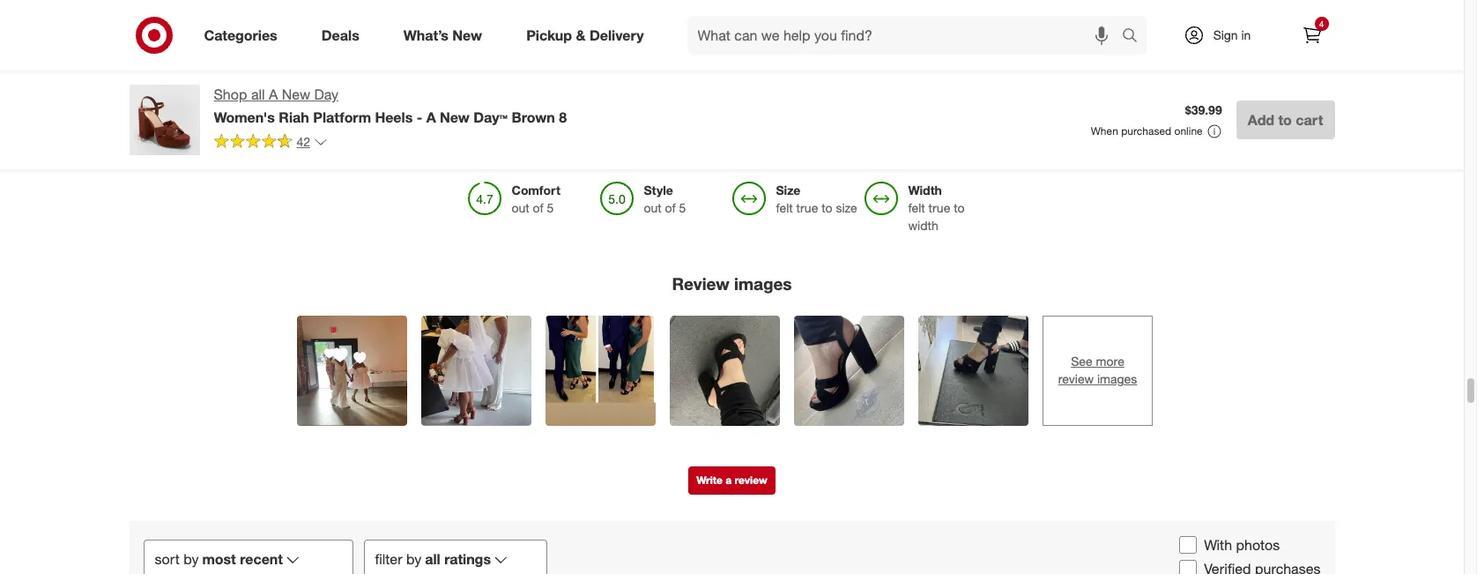 Task type: describe. For each thing, give the bounding box(es) containing it.
platform
[[313, 108, 371, 126]]

guest review image 6 of 12, zoom in image
[[919, 315, 1029, 426]]

sort by most recent
[[155, 550, 283, 568]]

recent
[[240, 550, 283, 568]]

2 width from the top
[[909, 218, 939, 233]]

all inside shop all a new day women's riah platform heels - a new day™ brown 8
[[251, 86, 265, 103]]

4.7
[[768, 53, 817, 96]]

% for 7 %
[[707, 71, 717, 84]]

1 horizontal spatial size
[[836, 200, 858, 215]]

felt for felt true to width
[[909, 200, 926, 215]]

write
[[697, 473, 723, 487]]

out for comfort out of 5
[[512, 200, 530, 215]]

0 vertical spatial a
[[269, 86, 278, 103]]

more
[[1097, 354, 1125, 369]]

guest review image 5 of 12, zoom in image
[[795, 315, 905, 426]]

write a review button
[[689, 466, 776, 495]]

see
[[1072, 354, 1093, 369]]

guest review image 2 of 12, zoom in image
[[422, 315, 532, 426]]

width felt true to width
[[909, 183, 965, 233]]

guest review image 4 of 12, zoom in image
[[670, 315, 780, 426]]

of for style
[[665, 200, 676, 215]]

riah
[[279, 108, 309, 126]]

8
[[559, 108, 567, 126]]

out for style out of 5
[[644, 200, 662, 215]]

1 star
[[432, 120, 459, 134]]

review for write a review
[[735, 473, 768, 487]]

83 %
[[698, 54, 720, 67]]

pickup & delivery link
[[512, 16, 666, 55]]

What can we help you find? suggestions appear below search field
[[687, 16, 1127, 55]]

star
[[441, 120, 459, 134]]

image of women's riah platform heels - a new day™ brown 8 image
[[129, 85, 200, 155]]

review images
[[672, 273, 792, 294]]

guest review image 1 of 12, zoom in image
[[297, 315, 407, 426]]

brown
[[512, 108, 555, 126]]

see more review images button
[[1043, 315, 1153, 426]]

&
[[576, 26, 586, 44]]

when purchased online
[[1091, 124, 1203, 138]]

felt for felt true to size
[[776, 200, 793, 215]]

add to cart button
[[1237, 101, 1336, 139]]

Verified purchases checkbox
[[1180, 560, 1198, 574]]

sign
[[1214, 27, 1239, 42]]

sort
[[155, 550, 180, 568]]

what's new
[[404, 26, 483, 44]]

2
[[429, 104, 435, 117]]

0 vertical spatial size
[[776, 183, 801, 198]]

stars for 4 stars
[[438, 71, 461, 84]]

search
[[1114, 28, 1157, 45]]

guest review image 3 of 12, zoom in image
[[546, 315, 656, 426]]

review for see more review images
[[1059, 371, 1094, 386]]

true for width
[[929, 200, 951, 215]]

images inside see more review images
[[1098, 371, 1138, 386]]

review
[[672, 273, 730, 294]]

size felt true to size
[[776, 183, 858, 215]]

style
[[644, 183, 674, 198]]

categories
[[204, 26, 278, 44]]

add to cart
[[1248, 111, 1324, 129]]

in
[[1242, 27, 1252, 42]]

day
[[314, 86, 339, 103]]

2 vertical spatial new
[[440, 108, 470, 126]]

by for sort by
[[184, 550, 199, 568]]

1 vertical spatial new
[[282, 86, 310, 103]]

when
[[1091, 124, 1119, 138]]

4 stars
[[429, 71, 461, 84]]

stars for 2 stars
[[438, 104, 461, 117]]

sign in link
[[1169, 16, 1279, 55]]

women's
[[214, 108, 275, 126]]



Task type: vqa. For each thing, say whether or not it's contained in the screenshot.
get directions
no



Task type: locate. For each thing, give the bounding box(es) containing it.
to
[[1279, 111, 1293, 129], [822, 200, 833, 215], [954, 200, 965, 215]]

0 horizontal spatial by
[[184, 550, 199, 568]]

5 up review at the left
[[680, 200, 686, 215]]

1 vertical spatial %
[[707, 71, 717, 84]]

7 %
[[701, 71, 717, 84]]

width
[[909, 183, 943, 198], [909, 218, 939, 233]]

of down comfort on the left
[[533, 200, 544, 215]]

with
[[1205, 536, 1233, 554]]

0 horizontal spatial a
[[269, 86, 278, 103]]

new up 'riah'
[[282, 86, 310, 103]]

shop all a new day women's riah platform heels - a new day™ brown 8
[[214, 86, 567, 126]]

all left ratings
[[425, 550, 441, 568]]

4
[[1320, 19, 1325, 29], [429, 71, 435, 84]]

1 horizontal spatial true
[[929, 200, 951, 215]]

write a review
[[697, 473, 768, 487]]

% up 7 %
[[710, 54, 720, 67]]

see more review images
[[1059, 354, 1138, 386]]

1 width from the top
[[909, 183, 943, 198]]

of inside style out of 5
[[665, 200, 676, 215]]

1 by from the left
[[184, 550, 199, 568]]

felt
[[776, 200, 793, 215], [909, 200, 926, 215]]

pickup
[[527, 26, 572, 44]]

search button
[[1114, 16, 1157, 58]]

1 horizontal spatial all
[[425, 550, 441, 568]]

5 inside style out of 5
[[680, 200, 686, 215]]

83
[[698, 54, 710, 67]]

0 horizontal spatial all
[[251, 86, 265, 103]]

$39.99
[[1186, 102, 1223, 117]]

-
[[417, 108, 423, 126]]

shop
[[214, 86, 247, 103]]

1 vertical spatial width
[[909, 218, 939, 233]]

0 horizontal spatial to
[[822, 200, 833, 215]]

true inside "width felt true to width"
[[929, 200, 951, 215]]

0 vertical spatial new
[[453, 26, 483, 44]]

% down 83 %
[[707, 71, 717, 84]]

1 horizontal spatial out
[[644, 200, 662, 215]]

0 vertical spatial stars
[[438, 71, 461, 84]]

stars up 2 stars
[[438, 71, 461, 84]]

most
[[202, 550, 236, 568]]

true for size
[[797, 200, 819, 215]]

0 horizontal spatial of
[[533, 200, 544, 215]]

With photos checkbox
[[1180, 536, 1198, 554]]

4 link
[[1293, 16, 1332, 55]]

1 vertical spatial size
[[836, 200, 858, 215]]

new right what's on the top left of the page
[[453, 26, 483, 44]]

deals
[[322, 26, 360, 44]]

5 down comfort on the left
[[547, 200, 554, 215]]

7
[[701, 71, 707, 84]]

5 for comfort out of 5
[[547, 200, 554, 215]]

felt inside "width felt true to width"
[[909, 200, 926, 215]]

2 stars from the top
[[438, 104, 461, 117]]

by
[[184, 550, 199, 568], [407, 550, 422, 568]]

heels
[[375, 108, 413, 126]]

0 horizontal spatial 5
[[547, 200, 554, 215]]

5
[[547, 200, 554, 215], [680, 200, 686, 215]]

2 stars
[[429, 104, 461, 117]]

0 vertical spatial images
[[735, 273, 792, 294]]

1 vertical spatial review
[[735, 473, 768, 487]]

1 true from the left
[[797, 200, 819, 215]]

to for width felt true to width
[[954, 200, 965, 215]]

1 horizontal spatial a
[[426, 108, 436, 126]]

to inside "width felt true to width"
[[954, 200, 965, 215]]

out down style
[[644, 200, 662, 215]]

0 vertical spatial review
[[1059, 371, 1094, 386]]

to inside button
[[1279, 111, 1293, 129]]

by for filter by
[[407, 550, 422, 568]]

of down style
[[665, 200, 676, 215]]

by right "filter"
[[407, 550, 422, 568]]

0 vertical spatial all
[[251, 86, 265, 103]]

2 by from the left
[[407, 550, 422, 568]]

a
[[726, 473, 732, 487]]

2 felt from the left
[[909, 200, 926, 215]]

true inside size felt true to size
[[797, 200, 819, 215]]

% for 83 %
[[710, 54, 720, 67]]

4 up 2
[[429, 71, 435, 84]]

to for size felt true to size
[[822, 200, 833, 215]]

1 vertical spatial all
[[425, 550, 441, 568]]

1 felt from the left
[[776, 200, 793, 215]]

images right review at the left
[[735, 273, 792, 294]]

1 horizontal spatial by
[[407, 550, 422, 568]]

out inside "comfort out of 5"
[[512, 200, 530, 215]]

delivery
[[590, 26, 644, 44]]

review inside see more review images
[[1059, 371, 1094, 386]]

to inside size felt true to size
[[822, 200, 833, 215]]

a up "women's"
[[269, 86, 278, 103]]

1 horizontal spatial felt
[[909, 200, 926, 215]]

review
[[1059, 371, 1094, 386], [735, 473, 768, 487]]

what's
[[404, 26, 449, 44]]

of for comfort
[[533, 200, 544, 215]]

add
[[1248, 111, 1275, 129]]

5 inside "comfort out of 5"
[[547, 200, 554, 215]]

4 right in
[[1320, 19, 1325, 29]]

1 5 from the left
[[547, 200, 554, 215]]

comfort
[[512, 183, 561, 198]]

cart
[[1297, 111, 1324, 129]]

1 stars from the top
[[438, 71, 461, 84]]

filter by all ratings
[[375, 550, 491, 568]]

ratings
[[445, 550, 491, 568]]

all
[[251, 86, 265, 103], [425, 550, 441, 568]]

new right 1
[[440, 108, 470, 126]]

categories link
[[189, 16, 300, 55]]

style out of 5
[[644, 183, 686, 215]]

size
[[776, 183, 801, 198], [836, 200, 858, 215]]

online
[[1175, 124, 1203, 138]]

by right "sort"
[[184, 550, 199, 568]]

pickup & delivery
[[527, 26, 644, 44]]

new
[[453, 26, 483, 44], [282, 86, 310, 103], [440, 108, 470, 126]]

purchased
[[1122, 124, 1172, 138]]

1 horizontal spatial 5
[[680, 200, 686, 215]]

out down comfort on the left
[[512, 200, 530, 215]]

1 horizontal spatial to
[[954, 200, 965, 215]]

felt inside size felt true to size
[[776, 200, 793, 215]]

2 horizontal spatial to
[[1279, 111, 1293, 129]]

review down see at the right
[[1059, 371, 1094, 386]]

day™
[[474, 108, 508, 126]]

out
[[512, 200, 530, 215], [644, 200, 662, 215]]

photos
[[1237, 536, 1281, 554]]

deals link
[[307, 16, 382, 55]]

sign in
[[1214, 27, 1252, 42]]

42 link
[[214, 133, 328, 153]]

0 vertical spatial width
[[909, 183, 943, 198]]

0 horizontal spatial true
[[797, 200, 819, 215]]

a
[[269, 86, 278, 103], [426, 108, 436, 126]]

42
[[297, 134, 310, 149]]

review right a
[[735, 473, 768, 487]]

a right -
[[426, 108, 436, 126]]

4 for 4 stars
[[429, 71, 435, 84]]

0 horizontal spatial 4
[[429, 71, 435, 84]]

comfort out of 5
[[512, 183, 561, 215]]

stars up star
[[438, 104, 461, 117]]

2 5 from the left
[[680, 200, 686, 215]]

1 horizontal spatial of
[[665, 200, 676, 215]]

2 true from the left
[[929, 200, 951, 215]]

filter
[[375, 550, 403, 568]]

1 horizontal spatial review
[[1059, 371, 1094, 386]]

of inside "comfort out of 5"
[[533, 200, 544, 215]]

2 out from the left
[[644, 200, 662, 215]]

what's new link
[[389, 16, 505, 55]]

of
[[533, 200, 544, 215], [665, 200, 676, 215]]

%
[[710, 54, 720, 67], [707, 71, 717, 84]]

1 of from the left
[[533, 200, 544, 215]]

out inside style out of 5
[[644, 200, 662, 215]]

1
[[432, 120, 438, 134]]

0 vertical spatial %
[[710, 54, 720, 67]]

review inside "button"
[[735, 473, 768, 487]]

stars
[[438, 71, 461, 84], [438, 104, 461, 117]]

1 horizontal spatial images
[[1098, 371, 1138, 386]]

1 out from the left
[[512, 200, 530, 215]]

0 vertical spatial 4
[[1320, 19, 1325, 29]]

images down more at the right bottom of the page
[[1098, 371, 1138, 386]]

all up "women's"
[[251, 86, 265, 103]]

1 vertical spatial images
[[1098, 371, 1138, 386]]

4 for 4
[[1320, 19, 1325, 29]]

0 horizontal spatial images
[[735, 273, 792, 294]]

1 vertical spatial stars
[[438, 104, 461, 117]]

0 horizontal spatial size
[[776, 183, 801, 198]]

1 horizontal spatial 4
[[1320, 19, 1325, 29]]

with photos
[[1205, 536, 1281, 554]]

images
[[735, 273, 792, 294], [1098, 371, 1138, 386]]

0 horizontal spatial review
[[735, 473, 768, 487]]

0 horizontal spatial out
[[512, 200, 530, 215]]

5 for style out of 5
[[680, 200, 686, 215]]

true
[[797, 200, 819, 215], [929, 200, 951, 215]]

2 of from the left
[[665, 200, 676, 215]]

0 horizontal spatial felt
[[776, 200, 793, 215]]

1 vertical spatial a
[[426, 108, 436, 126]]

1 vertical spatial 4
[[429, 71, 435, 84]]



